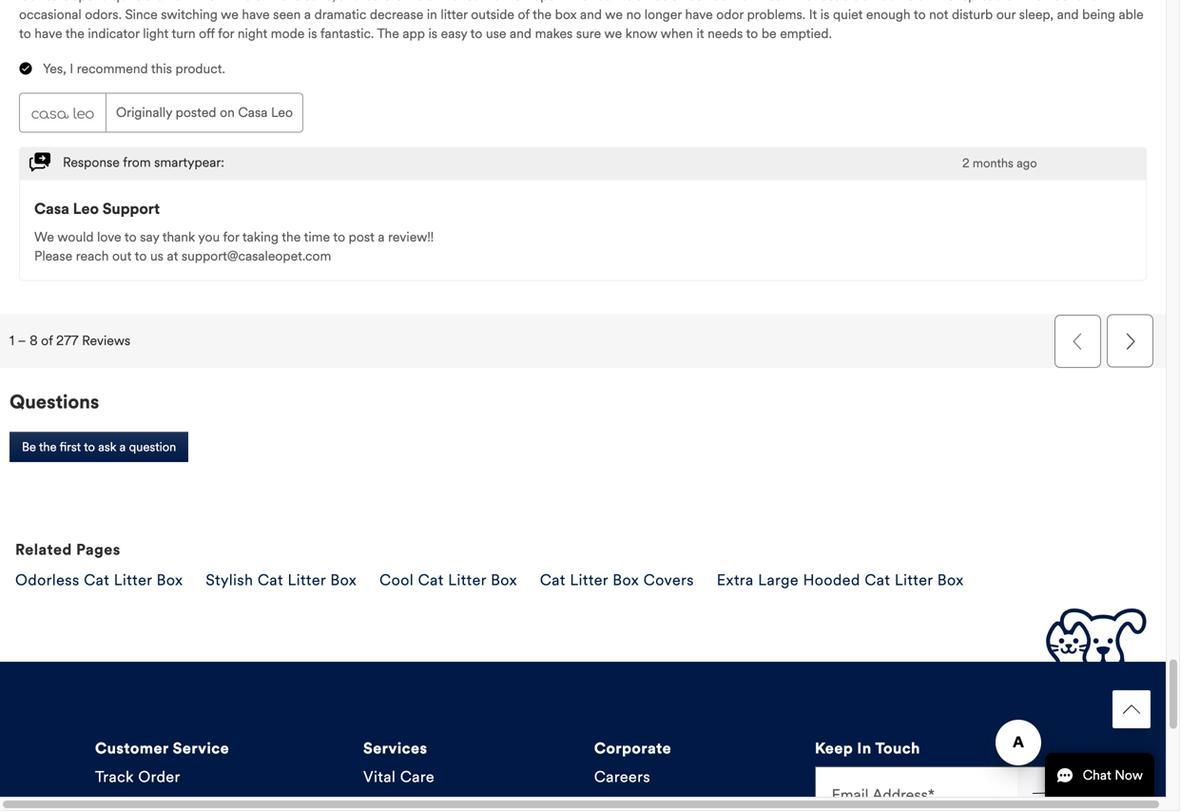 Task type: describe. For each thing, give the bounding box(es) containing it.
the down the open
[[533, 6, 552, 23]]

we
[[34, 229, 54, 245]]

2
[[962, 156, 970, 171]]

be the first to ask a question
[[22, 439, 176, 454]]

it
[[696, 25, 704, 42]]

related
[[15, 540, 72, 559]]

we left no
[[605, 6, 623, 23]]

easy
[[441, 25, 467, 42]]

0 vertical spatial casa
[[238, 104, 268, 121]]

we right sure
[[604, 25, 622, 42]]

1 – 8 of 277 reviews
[[10, 332, 130, 349]]

us
[[150, 248, 163, 264]]

please
[[34, 248, 72, 264]]

posted
[[176, 104, 216, 121]]

2 horizontal spatial have
[[685, 6, 713, 23]]

and up being
[[1077, 0, 1098, 4]]

cats
[[45, 0, 69, 4]]

1
[[10, 332, 14, 349]]

able
[[1119, 6, 1144, 23]]

litter for cool cat litter box
[[448, 570, 486, 589]]

careers
[[594, 767, 650, 786]]

i
[[70, 60, 73, 77]]

ask
[[98, 439, 116, 454]]

of right 8
[[41, 332, 53, 349]]

out
[[112, 248, 132, 264]]

1 horizontal spatial box
[[596, 0, 618, 4]]

box for cool cat litter box
[[491, 570, 517, 589]]

8
[[30, 332, 38, 349]]

277
[[56, 332, 79, 349]]

the up sleep,
[[1024, 0, 1043, 4]]

care
[[400, 767, 435, 786]]

use
[[486, 25, 506, 42]]

before
[[364, 0, 403, 4]]

stylish
[[206, 570, 253, 589]]

suite,
[[304, 0, 336, 4]]

support@casaleopet.com
[[182, 248, 331, 264]]

review!!
[[388, 229, 434, 245]]

know
[[625, 25, 657, 42]]

cat litter box covers
[[540, 570, 694, 589]]

leo's
[[647, 0, 677, 4]]

2 horizontal spatial is
[[820, 6, 830, 23]]

turn
[[172, 25, 195, 42]]

makes
[[535, 25, 573, 42]]

sleep,
[[1019, 6, 1054, 23]]

a down 'suite,'
[[304, 6, 311, 23]]

since
[[125, 6, 158, 23]]

0 horizontal spatial is
[[308, 25, 317, 42]]

post
[[349, 229, 374, 245]]

originally posted on casa leo
[[116, 104, 293, 121]]

smartypear:
[[154, 154, 224, 171]]

response
[[63, 154, 120, 171]]

problems.
[[747, 6, 806, 23]]

1 horizontal spatial is
[[428, 25, 437, 42]]

enough
[[866, 6, 910, 23]]

to left "use" on the left
[[470, 25, 482, 42]]

to left be
[[746, 25, 758, 42]]

customer service
[[95, 739, 229, 758]]

and up sure
[[580, 6, 602, 23]]

cool cat litter box
[[380, 570, 517, 589]]

0 horizontal spatial on
[[220, 104, 235, 121]]

occasional
[[19, 6, 82, 23]]

5 litter from the left
[[895, 570, 933, 589]]

of right amounts
[[917, 0, 929, 4]]

arrow right 12 button
[[1017, 766, 1071, 811]]

recommend
[[77, 60, 148, 77]]

4 litter from the left
[[570, 570, 608, 589]]

vital care link
[[363, 767, 435, 786]]

box for odorless cat litter box
[[157, 570, 183, 589]]

we up decrease
[[406, 0, 424, 4]]

odorless
[[15, 570, 80, 589]]

support
[[102, 199, 160, 218]]

the down occasional at the top
[[65, 25, 84, 42]]

1 horizontal spatial litter
[[566, 0, 593, 4]]

quite
[[112, 0, 142, 4]]

time inside the our cats spend quite a bit of time in the owner's suite, and before we switched from an open litter box to a leo's loo too that meant noticeable amounts of litter spread on the floor and occasional odors. since switching we have seen a dramatic decrease in litter outside of the box and we no longer have odor problems. it is quiet enough to not disturb our sleep, and being able to have the indicator light turn off for night mode is fantastic. the app is easy to use and makes sure we know when it needs to be emptied.
[[189, 0, 215, 4]]

product.
[[175, 60, 225, 77]]

track order link
[[95, 767, 180, 786]]

on inside the our cats spend quite a bit of time in the owner's suite, and before we switched from an open litter box to a leo's loo too that meant noticeable amounts of litter spread on the floor and occasional odors. since switching we have seen a dramatic decrease in litter outside of the box and we no longer have odor problems. it is quiet enough to not disturb our sleep, and being able to have the indicator light turn off for night mode is fantastic. the app is easy to use and makes sure we know when it needs to be emptied.
[[1006, 0, 1021, 4]]

in
[[857, 739, 872, 758]]

customer
[[95, 739, 169, 758]]

track order
[[95, 767, 180, 786]]

odor
[[716, 6, 744, 23]]

for inside we would love to say thank you for taking the time to post a review!! please reach out to us at support@casaleopet.com
[[223, 229, 239, 245]]

a left bit
[[145, 0, 152, 4]]

light
[[143, 25, 169, 42]]

cat for odorless
[[84, 570, 110, 589]]

0 horizontal spatial have
[[35, 25, 62, 42]]

owner's
[[255, 0, 301, 4]]

not
[[929, 6, 948, 23]]

odorless cat litter box
[[15, 570, 183, 589]]

cool
[[380, 570, 414, 589]]

time inside we would love to say thank you for taking the time to post a review!! please reach out to us at support@casaleopet.com
[[304, 229, 330, 245]]

to left not in the right top of the page
[[914, 6, 926, 23]]

quiet
[[833, 6, 863, 23]]

we would love to say thank you for taking the time to post a review!! please reach out to us at support@casaleopet.com
[[34, 229, 434, 264]]

be
[[762, 25, 777, 42]]

hooded
[[803, 570, 860, 589]]

extra large hooded cat litter box
[[717, 570, 964, 589]]

casa leo support
[[34, 199, 160, 218]]

questions
[[10, 390, 99, 413]]

originally
[[116, 104, 172, 121]]

taking
[[242, 229, 279, 245]]

box for stylish cat litter box
[[330, 570, 357, 589]]

to down occasional at the top
[[19, 25, 31, 42]]



Task type: vqa. For each thing, say whether or not it's contained in the screenshot.
Treats within "Smartbites Healthy Indoor Tuna Flavor Natural Treats For Cats 4.6 Oz."
no



Task type: locate. For each thing, give the bounding box(es) containing it.
to
[[621, 0, 633, 4], [914, 6, 926, 23], [19, 25, 31, 42], [470, 25, 482, 42], [746, 25, 758, 42], [124, 229, 137, 245], [333, 229, 345, 245], [135, 248, 147, 264], [84, 439, 95, 454]]

bit
[[155, 0, 171, 4]]

our
[[996, 6, 1016, 23]]

is right app
[[428, 25, 437, 42]]

an
[[515, 0, 529, 4]]

litter right stylish
[[288, 570, 326, 589]]

3 cat from the left
[[418, 570, 444, 589]]

our cats spend quite a bit of time in the owner's suite, and before we switched from an open litter box to a leo's loo too that meant noticeable amounts of litter spread on the floor and occasional odors. since switching we have seen a dramatic decrease in litter outside of the box and we no longer have odor problems. it is quiet enough to not disturb our sleep, and being able to have the indicator light turn off for night mode is fantastic. the app is easy to use and makes sure we know when it needs to be emptied.
[[19, 0, 1144, 42]]

2 litter from the left
[[288, 570, 326, 589]]

2 box from the left
[[330, 570, 357, 589]]

box up sure
[[596, 0, 618, 4]]

1 vertical spatial for
[[223, 229, 239, 245]]

cat
[[84, 570, 110, 589], [258, 570, 283, 589], [418, 570, 444, 589], [540, 570, 566, 589], [865, 570, 890, 589]]

leo
[[271, 104, 293, 121], [73, 199, 99, 218]]

when
[[661, 25, 693, 42]]

fantastic.
[[320, 25, 374, 42]]

we
[[406, 0, 424, 4], [221, 6, 238, 23], [605, 6, 623, 23], [604, 25, 622, 42]]

is
[[820, 6, 830, 23], [308, 25, 317, 42], [428, 25, 437, 42]]

vital care
[[363, 767, 435, 786]]

1 vertical spatial on
[[220, 104, 235, 121]]

and up 'dramatic'
[[339, 0, 361, 4]]

too
[[706, 0, 728, 4]]

cat for cool
[[418, 570, 444, 589]]

None email field
[[815, 766, 1017, 811]]

litter left covers
[[570, 570, 608, 589]]

for right off
[[218, 25, 234, 42]]

of up switching
[[174, 0, 186, 4]]

track
[[95, 767, 134, 786]]

0 horizontal spatial casa
[[34, 199, 69, 218]]

3 litter from the left
[[448, 570, 486, 589]]

1 horizontal spatial on
[[1006, 0, 1021, 4]]

have down occasional at the top
[[35, 25, 62, 42]]

disturb
[[952, 6, 993, 23]]

indicator
[[88, 25, 139, 42]]

large
[[758, 570, 799, 589]]

submit email address image
[[1032, 782, 1055, 804]]

touch
[[875, 739, 920, 758]]

the right be
[[39, 439, 57, 454]]

that
[[731, 0, 754, 4]]

1 horizontal spatial time
[[304, 229, 330, 245]]

0 vertical spatial time
[[189, 0, 215, 4]]

question
[[129, 439, 176, 454]]

cat for stylish
[[258, 570, 283, 589]]

vital
[[363, 767, 396, 786]]

1 horizontal spatial have
[[242, 6, 270, 23]]

1 vertical spatial in
[[427, 6, 437, 23]]

to left the us
[[135, 248, 147, 264]]

to left the post
[[333, 229, 345, 245]]

litter right "cool" on the bottom
[[448, 570, 486, 589]]

stylish cat litter box link
[[206, 570, 357, 589]]

litter up not in the right top of the page
[[932, 0, 959, 4]]

leo down mode at the left top of page
[[271, 104, 293, 121]]

litter right the open
[[566, 0, 593, 4]]

loo
[[681, 0, 703, 4]]

no
[[626, 6, 641, 23]]

1 horizontal spatial in
[[427, 6, 437, 23]]

odors.
[[85, 6, 122, 23]]

casa up we
[[34, 199, 69, 218]]

spend
[[72, 0, 108, 4]]

leo up would at the left of the page
[[73, 199, 99, 218]]

cool cat litter box link
[[380, 570, 517, 589]]

litter down switched
[[441, 6, 468, 23]]

be the first to ask a question button
[[10, 431, 189, 462]]

a inside we would love to say thank you for taking the time to post a review!! please reach out to us at support@casaleopet.com
[[378, 229, 385, 245]]

for
[[218, 25, 234, 42], [223, 229, 239, 245]]

the right taking
[[282, 229, 301, 245]]

careers link
[[594, 767, 650, 786]]

app
[[403, 25, 425, 42]]

1 vertical spatial leo
[[73, 199, 99, 218]]

service
[[173, 739, 229, 758]]

reviews
[[82, 332, 130, 349]]

litter for odorless cat litter box
[[114, 570, 152, 589]]

we up the night
[[221, 6, 238, 23]]

0 horizontal spatial from
[[123, 154, 151, 171]]

you
[[198, 229, 220, 245]]

related pages
[[15, 540, 121, 559]]

a right ask on the bottom of page
[[119, 439, 126, 454]]

styled arrow button link
[[1113, 690, 1151, 728]]

1 horizontal spatial leo
[[271, 104, 293, 121]]

0 vertical spatial leo
[[271, 104, 293, 121]]

extra large hooded cat litter box link
[[717, 570, 964, 589]]

in left owner's
[[219, 0, 229, 4]]

yes, i recommend this product.
[[43, 60, 225, 77]]

0 horizontal spatial time
[[189, 0, 215, 4]]

on up our
[[1006, 0, 1021, 4]]

have
[[242, 6, 270, 23], [685, 6, 713, 23], [35, 25, 62, 42]]

0 horizontal spatial in
[[219, 0, 229, 4]]

to left the say
[[124, 229, 137, 245]]

2 cat from the left
[[258, 570, 283, 589]]

4 cat from the left
[[540, 570, 566, 589]]

ago
[[1017, 156, 1037, 171]]

and right "use" on the left
[[510, 25, 532, 42]]

in down switched
[[427, 6, 437, 23]]

being
[[1082, 6, 1115, 23]]

2 horizontal spatial litter
[[932, 0, 959, 4]]

the inside we would love to say thank you for taking the time to post a review!! please reach out to us at support@casaleopet.com
[[282, 229, 301, 245]]

the inside button
[[39, 439, 57, 454]]

3 box from the left
[[491, 570, 517, 589]]

from inside the our cats spend quite a bit of time in the owner's suite, and before we switched from an open litter box to a leo's loo too that meant noticeable amounts of litter spread on the floor and occasional odors. since switching we have seen a dramatic decrease in litter outside of the box and we no longer have odor problems. it is quiet enough to not disturb our sleep, and being able to have the indicator light turn off for night mode is fantastic. the app is easy to use and makes sure we know when it needs to be emptied.
[[484, 0, 512, 4]]

odorless cat litter box link
[[15, 570, 183, 589]]

5 box from the left
[[937, 570, 964, 589]]

litter right hooded
[[895, 570, 933, 589]]

services
[[363, 739, 427, 758]]

emptied.
[[780, 25, 832, 42]]

box down the open
[[555, 6, 577, 23]]

1 cat from the left
[[84, 570, 110, 589]]

yes,
[[43, 60, 66, 77]]

of down an
[[518, 6, 529, 23]]

to up no
[[621, 0, 633, 4]]

1 vertical spatial time
[[304, 229, 330, 245]]

0 horizontal spatial litter
[[441, 6, 468, 23]]

thank
[[162, 229, 195, 245]]

is right it
[[820, 6, 830, 23]]

a up no
[[637, 0, 643, 4]]

time left the post
[[304, 229, 330, 245]]

for inside the our cats spend quite a bit of time in the owner's suite, and before we switched from an open litter box to a leo's loo too that meant noticeable amounts of litter spread on the floor and occasional odors. since switching we have seen a dramatic decrease in litter outside of the box and we no longer have odor problems. it is quiet enough to not disturb our sleep, and being able to have the indicator light turn off for night mode is fantastic. the app is easy to use and makes sure we know when it needs to be emptied.
[[218, 25, 234, 42]]

scroll to top image
[[1123, 701, 1140, 718]]

0 horizontal spatial leo
[[73, 199, 99, 218]]

2 months ago
[[962, 156, 1037, 171]]

have up the night
[[242, 6, 270, 23]]

litter
[[114, 570, 152, 589], [288, 570, 326, 589], [448, 570, 486, 589], [570, 570, 608, 589], [895, 570, 933, 589]]

time up switching
[[189, 0, 215, 4]]

from up outside
[[484, 0, 512, 4]]

1 vertical spatial from
[[123, 154, 151, 171]]

first
[[60, 439, 81, 454]]

1 box from the left
[[157, 570, 183, 589]]

say
[[140, 229, 159, 245]]

night
[[238, 25, 267, 42]]

box
[[157, 570, 183, 589], [330, 570, 357, 589], [491, 570, 517, 589], [613, 570, 639, 589], [937, 570, 964, 589]]

4 box from the left
[[613, 570, 639, 589]]

covers
[[644, 570, 694, 589]]

litter for stylish cat litter box
[[288, 570, 326, 589]]

0 vertical spatial on
[[1006, 0, 1021, 4]]

pages
[[76, 540, 121, 559]]

1 horizontal spatial from
[[484, 0, 512, 4]]

0 vertical spatial box
[[596, 0, 618, 4]]

is right mode at the left top of page
[[308, 25, 317, 42]]

casa right posted
[[238, 104, 268, 121]]

a right the post
[[378, 229, 385, 245]]

5 cat from the left
[[865, 570, 890, 589]]

to left ask on the bottom of page
[[84, 439, 95, 454]]

–
[[18, 332, 26, 349]]

off
[[199, 25, 215, 42]]

from right response
[[123, 154, 151, 171]]

and
[[339, 0, 361, 4], [1077, 0, 1098, 4], [580, 6, 602, 23], [1057, 6, 1079, 23], [510, 25, 532, 42]]

floor
[[1046, 0, 1073, 4]]

a inside button
[[119, 439, 126, 454]]

and down floor
[[1057, 6, 1079, 23]]

corporate
[[594, 739, 671, 758]]

1 vertical spatial box
[[555, 6, 577, 23]]

1 litter from the left
[[114, 570, 152, 589]]

for right you
[[223, 229, 239, 245]]

switched
[[427, 0, 481, 4]]

0 vertical spatial from
[[484, 0, 512, 4]]

our
[[19, 0, 41, 4]]

litter down pages
[[114, 570, 152, 589]]

mode
[[271, 25, 305, 42]]

extra
[[717, 570, 754, 589]]

the
[[377, 25, 399, 42]]

needs
[[708, 25, 743, 42]]

amounts
[[863, 0, 914, 4]]

to inside button
[[84, 439, 95, 454]]

0 horizontal spatial box
[[555, 6, 577, 23]]

1 vertical spatial casa
[[34, 199, 69, 218]]

have down loo
[[685, 6, 713, 23]]

1 horizontal spatial casa
[[238, 104, 268, 121]]

0 vertical spatial in
[[219, 0, 229, 4]]

spread
[[962, 0, 1002, 4]]

be
[[22, 439, 36, 454]]

the up the night
[[232, 0, 251, 4]]

on right posted
[[220, 104, 235, 121]]

0 vertical spatial for
[[218, 25, 234, 42]]



